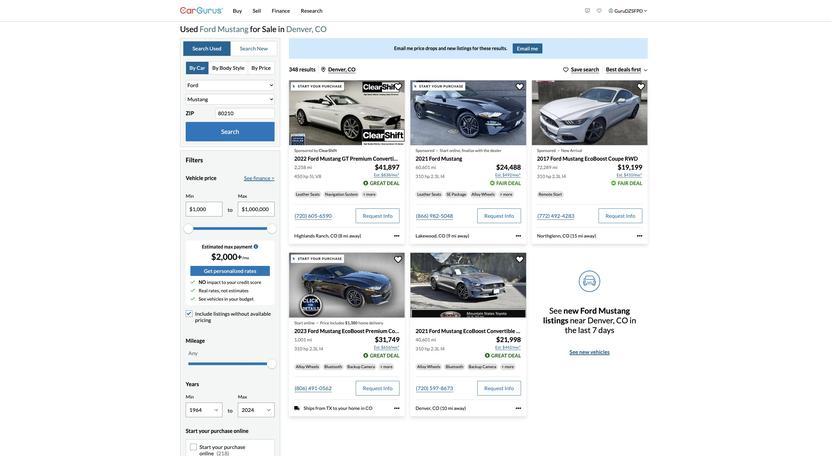Task type: vqa. For each thing, say whether or not it's contained in the screenshot.
may
no



Task type: describe. For each thing, give the bounding box(es) containing it.
40,601
[[416, 337, 431, 343]]

new inside sponsored · new arrival 2017 ford mustang ecoboost coupe rwd
[[562, 148, 570, 153]]

sell
[[253, 7, 261, 14]]

(866)
[[416, 213, 429, 219]]

info for new
[[627, 213, 636, 219]]

tx
[[327, 406, 332, 411]]

est. inside $21,998 est. $442/mo.*
[[496, 345, 502, 350]]

ford inside start online · price includes $1,380 home delivery 2023 ford mustang ecoboost premium convertible rwd
[[308, 328, 319, 334]]

and
[[439, 46, 447, 51]]

by for by price
[[252, 65, 258, 71]]

deal down $442/mo.*
[[509, 353, 521, 359]]

convertible up $21,998
[[487, 328, 516, 334]]

sponsored for $24,488
[[416, 148, 435, 153]]

gurudzsfpd
[[615, 8, 643, 14]]

used ford mustang for sale in denver, co
[[180, 24, 327, 34]]

by car tab
[[186, 62, 209, 74]]

me for email me
[[531, 45, 539, 51]]

sponsored · new arrival 2017 ford mustang ecoboost coupe rwd
[[538, 144, 639, 162]]

request info button for clearshift
[[356, 209, 400, 223]]

user icon image
[[609, 8, 614, 13]]

gurudzsfpd menu
[[582, 1, 652, 20]]

in inside near denver, co in the last 7 days
[[630, 316, 637, 325]]

est. for start
[[496, 173, 502, 178]]

2 horizontal spatial new
[[580, 349, 590, 356]]

i4 for ·
[[319, 346, 324, 352]]

1 backup camera from the left
[[348, 365, 375, 370]]

denver, co button
[[322, 66, 356, 72]]

1 horizontal spatial ecoboost
[[464, 328, 486, 334]]

(720) 605-6590
[[295, 213, 332, 219]]

72,289 mi 310 hp 2.3l i4
[[538, 165, 567, 179]]

info for ·
[[384, 385, 393, 392]]

sponsored by clearshift 2022 ford mustang gt premium convertible rwd
[[295, 148, 416, 162]]

real rates, not estimates
[[199, 288, 249, 293]]

0 horizontal spatial alloy
[[296, 365, 305, 370]]

$616/mo.*
[[381, 345, 400, 350]]

estimates
[[229, 288, 249, 293]]

real
[[199, 288, 208, 293]]

score
[[250, 279, 262, 285]]

(720) for (720) 597-8673
[[416, 385, 429, 392]]

fair deal for $19,199
[[618, 180, 643, 186]]

your inside dropdown button
[[199, 428, 210, 434]]

search used
[[193, 45, 222, 52]]

great deal for clearshift
[[370, 180, 400, 186]]

fair for $19,199
[[618, 180, 629, 186]]

to up the start your purchase online dropdown button on the bottom left of the page
[[228, 407, 233, 414]]

more down est. $492/mo.* 'button'
[[504, 192, 513, 197]]

$24,488 est. $492/mo.*
[[496, 163, 521, 178]]

car
[[197, 65, 205, 71]]

lakewood, co (9 mi away)
[[416, 233, 470, 239]]

est. for clearshift
[[374, 173, 381, 178]]

drops
[[426, 46, 438, 51]]

away) for denver, co (10 mi away)
[[454, 406, 466, 411]]

(10
[[441, 406, 447, 411]]

include
[[195, 310, 213, 317]]

the inside sponsored · start online, finalize with the dealer 2021 ford mustang
[[484, 148, 490, 153]]

mi inside 1,001 mi 310 hp 2.3l i4
[[307, 337, 312, 343]]

(806)
[[295, 385, 307, 392]]

2,258
[[295, 165, 306, 170]]

no
[[199, 279, 206, 285]]

shadow black 2023 ford mustang ecoboost premium convertible rwd convertible rear-wheel drive automatic image
[[289, 253, 405, 318]]

see finance > link
[[244, 174, 275, 182]]

+ more right system
[[364, 192, 376, 197]]

$41,897 est. $838/mo.*
[[374, 163, 400, 178]]

convertible inside start online · price includes $1,380 home delivery 2023 ford mustang ecoboost premium convertible rwd
[[389, 328, 417, 334]]

$2,000+ /mo
[[211, 252, 249, 262]]

40,601 mi 310 hp 2.3l i4
[[416, 337, 445, 352]]

+ down est. $492/mo.* 'button'
[[500, 192, 503, 197]]

rates,
[[209, 288, 220, 293]]

new ford mustang listings
[[544, 306, 631, 325]]

research button
[[296, 0, 328, 21]]

clearshift image
[[362, 129, 405, 145]]

max
[[224, 244, 233, 250]]

search for search used
[[193, 45, 209, 52]]

+ right system
[[364, 192, 366, 197]]

est. $442/mo.* button
[[495, 345, 521, 351]]

check image for see vehicles in your budget
[[191, 297, 195, 301]]

start inside start online · price includes $1,380 home delivery 2023 ford mustang ecoboost premium convertible rwd
[[295, 321, 303, 326]]

clearshift
[[319, 148, 337, 153]]

research
[[301, 7, 323, 14]]

seats for ·
[[432, 192, 442, 197]]

filters
[[186, 156, 203, 164]]

denver, inside near denver, co in the last 7 days
[[588, 316, 615, 325]]

0 horizontal spatial used
[[180, 24, 198, 34]]

deal for start
[[509, 180, 521, 186]]

away) right (8
[[349, 233, 362, 239]]

price inside tab
[[259, 65, 271, 71]]

leather for by
[[296, 192, 310, 197]]

1,001 mi 310 hp 2.3l i4
[[295, 337, 324, 352]]

mi right (9
[[452, 233, 457, 239]]

add a car review image
[[586, 8, 591, 13]]

new inside tab
[[257, 45, 268, 52]]

$1,380
[[345, 321, 358, 326]]

mustang down buy popup button
[[218, 24, 249, 34]]

est. for new
[[617, 173, 624, 178]]

est. $616/mo.* button
[[374, 345, 400, 351]]

2 horizontal spatial alloy wheels
[[472, 192, 495, 197]]

hp for clearshift
[[304, 174, 309, 179]]

2 horizontal spatial wheels
[[482, 192, 495, 197]]

check image
[[191, 280, 195, 285]]

2 min from the top
[[186, 394, 194, 400]]

highlands ranch, co (8 mi away)
[[295, 233, 362, 239]]

fair for $24,488
[[497, 180, 508, 186]]

i4 for start
[[441, 174, 445, 179]]

(720) 597-8673 button
[[416, 381, 454, 396]]

0 horizontal spatial new
[[447, 46, 456, 51]]

listings inside "new ford mustang listings"
[[544, 316, 569, 325]]

1 horizontal spatial alloy
[[418, 365, 427, 370]]

+ more down the est. $442/mo.* button
[[502, 365, 514, 370]]

cargurus logo homepage link link
[[180, 1, 224, 20]]

delivery
[[369, 321, 384, 326]]

+ more down est. $492/mo.* 'button'
[[500, 192, 513, 197]]

info for start
[[505, 213, 514, 219]]

2.3l inside "40,601 mi 310 hp 2.3l i4"
[[431, 346, 440, 352]]

ranch,
[[316, 233, 330, 239]]

estimated max payment
[[202, 244, 253, 250]]

sale
[[262, 24, 277, 34]]

fair deal for $24,488
[[497, 180, 521, 186]]

ford down cargurus logo homepage link
[[200, 24, 216, 34]]

start your purchase for ·
[[298, 257, 342, 261]]

+ more down est. $616/mo.* button
[[381, 365, 393, 370]]

>
[[272, 175, 275, 181]]

i4 inside "40,601 mi 310 hp 2.3l i4"
[[441, 346, 445, 352]]

these
[[480, 46, 492, 51]]

black 2021 ford mustang coupe rear-wheel drive automatic image
[[411, 80, 527, 145]]

$24,488
[[497, 163, 521, 171]]

tab list containing search used
[[183, 41, 278, 56]]

mi inside 72,289 mi 310 hp 2.3l i4
[[553, 165, 558, 170]]

years button
[[186, 376, 275, 393]]

(772) 492-4283 button
[[538, 209, 575, 223]]

5l
[[310, 174, 315, 179]]

597-
[[430, 385, 441, 392]]

to right "tx"
[[333, 406, 338, 411]]

me for email me price drops and new listings for these results.
[[407, 46, 414, 51]]

· inside start online · price includes $1,380 home delivery 2023 ford mustang ecoboost premium convertible rwd
[[316, 316, 319, 328]]

menu bar containing buy
[[224, 0, 582, 21]]

search
[[584, 66, 600, 72]]

(866) 982-5048
[[416, 213, 453, 219]]

without
[[231, 310, 249, 317]]

2 backup from the left
[[469, 365, 482, 370]]

ships from tx to your home in co
[[304, 406, 373, 411]]

491-
[[308, 385, 320, 392]]

rates
[[245, 268, 257, 274]]

se
[[447, 192, 451, 197]]

ellipsis h image for start
[[516, 233, 521, 239]]

310 for new
[[538, 174, 546, 179]]

ford inside sponsored · start online, finalize with the dealer 2021 ford mustang
[[429, 156, 441, 162]]

hp for start
[[425, 174, 430, 179]]

away) for northglenn, co (15 mi away)
[[585, 233, 597, 239]]

finance
[[272, 7, 290, 14]]

by for by car
[[190, 65, 196, 71]]

sponsored · start online, finalize with the dealer 2021 ford mustang
[[416, 144, 502, 162]]

1 horizontal spatial listings
[[457, 46, 472, 51]]

start inside dropdown button
[[186, 428, 198, 434]]

coupe
[[609, 156, 624, 162]]

the inside near denver, co in the last 7 days
[[565, 325, 577, 335]]

by for by body style
[[212, 65, 219, 71]]

mustang inside "new ford mustang listings"
[[599, 306, 631, 316]]

co inside near denver, co in the last 7 days
[[617, 316, 629, 325]]

by price
[[252, 65, 271, 71]]

lakewood,
[[416, 233, 438, 239]]

finance button
[[267, 0, 296, 21]]

sponsored for $19,199
[[538, 148, 556, 153]]

start your purchase for start
[[420, 84, 464, 88]]

2021 inside sponsored · start online, finalize with the dealer 2021 ford mustang
[[416, 156, 428, 162]]

72,289
[[538, 165, 552, 170]]

more right system
[[367, 192, 376, 197]]

northglenn, co (15 mi away)
[[538, 233, 597, 239]]

buy button
[[228, 0, 248, 21]]

348
[[289, 66, 299, 72]]

2 2021 from the top
[[416, 328, 428, 334]]

0 horizontal spatial wheels
[[306, 365, 319, 370]]

(772)
[[538, 213, 550, 219]]

search for search new
[[240, 45, 256, 52]]

see new vehicles
[[570, 349, 610, 356]]

8673
[[441, 385, 453, 392]]

(720) for (720) 605-6590
[[295, 213, 307, 219]]

rwd inside sponsored · new arrival 2017 ford mustang ecoboost coupe rwd
[[625, 156, 639, 162]]

request info for clearshift
[[363, 213, 393, 219]]

search new
[[240, 45, 268, 52]]

price inside start online · price includes $1,380 home delivery 2023 ford mustang ecoboost premium convertible rwd
[[320, 321, 329, 326]]

home inside start online · price includes $1,380 home delivery 2023 ford mustang ecoboost premium convertible rwd
[[359, 321, 369, 326]]

i4 for new
[[562, 174, 567, 179]]

mi right (10 in the bottom of the page
[[448, 406, 453, 411]]

last
[[579, 325, 591, 335]]

request info button for new
[[599, 209, 643, 223]]

request info for ·
[[363, 385, 393, 392]]

7
[[593, 325, 597, 335]]

leather for ·
[[418, 192, 431, 197]]

online inside start your purchase online
[[200, 450, 214, 456]]

mustang inside sponsored by clearshift 2022 ford mustang gt premium convertible rwd
[[320, 156, 341, 162]]

1 horizontal spatial wheels
[[427, 365, 441, 370]]

deal for ·
[[387, 353, 400, 359]]

ecoboost inside sponsored · new arrival 2017 ford mustang ecoboost coupe rwd
[[585, 156, 608, 162]]

sell button
[[248, 0, 267, 21]]

2.3l for new
[[553, 174, 561, 179]]

ellipsis h image for clearshift
[[395, 233, 400, 239]]

0 horizontal spatial alloy wheels
[[296, 365, 319, 370]]

ford up "40,601 mi 310 hp 2.3l i4"
[[429, 328, 441, 334]]

denver, co (10 mi away)
[[416, 406, 466, 411]]

2 backup camera from the left
[[469, 365, 497, 370]]

zip
[[186, 110, 194, 116]]

mi inside "40,601 mi 310 hp 2.3l i4"
[[431, 337, 437, 343]]

tab list containing by car
[[186, 62, 275, 74]]

by body style
[[212, 65, 245, 71]]

results.
[[492, 46, 508, 51]]



Task type: locate. For each thing, give the bounding box(es) containing it.
v8
[[316, 174, 322, 179]]

by price tab
[[248, 62, 274, 74]]

email inside email me button
[[517, 45, 530, 51]]

$838/mo.*
[[381, 173, 400, 178]]

by left car
[[190, 65, 196, 71]]

oxford white 2017 ford mustang ecoboost coupe rwd coupe rear-wheel drive 6-speed automatic image
[[532, 80, 648, 145]]

2 seats from the left
[[432, 192, 442, 197]]

ecoboost
[[585, 156, 608, 162], [342, 328, 365, 334], [464, 328, 486, 334]]

2 fair deal from the left
[[618, 180, 643, 186]]

sponsored up 2017
[[538, 148, 556, 153]]

start inside sponsored · start online, finalize with the dealer 2021 ford mustang
[[440, 148, 449, 153]]

cargurus logo homepage link image
[[180, 1, 224, 20]]

2 horizontal spatial alloy
[[472, 192, 481, 197]]

2 leather from the left
[[418, 192, 431, 197]]

the right with
[[484, 148, 490, 153]]

2 horizontal spatial listings
[[544, 316, 569, 325]]

0 horizontal spatial ecoboost
[[342, 328, 365, 334]]

0 horizontal spatial seats
[[311, 192, 320, 197]]

1 horizontal spatial new
[[562, 148, 570, 153]]

request info for new
[[606, 213, 636, 219]]

me
[[531, 45, 539, 51], [407, 46, 414, 51]]

mouse pointer image
[[293, 85, 295, 88], [415, 85, 417, 88]]

hp down 72,289
[[547, 174, 552, 179]]

i4 inside 60,601 mi 310 hp 2.3l i4
[[441, 174, 445, 179]]

get
[[204, 268, 213, 274]]

mouse pointer image
[[293, 257, 295, 261]]

days
[[599, 325, 615, 335]]

navigation
[[325, 192, 345, 197]]

(720) inside button
[[416, 385, 429, 392]]

est. inside $24,488 est. $492/mo.*
[[496, 173, 502, 178]]

0 horizontal spatial email
[[395, 46, 406, 51]]

$21,998
[[497, 336, 521, 344]]

away) right (9
[[458, 233, 470, 239]]

1 vertical spatial price
[[205, 175, 217, 181]]

1 vertical spatial start your purchase online
[[200, 444, 246, 456]]

pricing
[[195, 317, 211, 323]]

away) for lakewood, co (9 mi away)
[[458, 233, 470, 239]]

hp inside 2,258 mi 450 hp 5l v8
[[304, 174, 309, 179]]

0 vertical spatial 2021
[[416, 156, 428, 162]]

310 inside 60,601 mi 310 hp 2.3l i4
[[416, 174, 424, 179]]

seats left se
[[432, 192, 442, 197]]

ecoboost inside start online · price includes $1,380 home delivery 2023 ford mustang ecoboost premium convertible rwd
[[342, 328, 365, 334]]

i4 inside 1,001 mi 310 hp 2.3l i4
[[319, 346, 324, 352]]

see finance >
[[244, 175, 275, 181]]

0 horizontal spatial me
[[407, 46, 414, 51]]

2.3l inside 60,601 mi 310 hp 2.3l i4
[[431, 174, 440, 179]]

listings left these
[[457, 46, 472, 51]]

save search button
[[564, 65, 600, 73]]

truck image
[[295, 406, 300, 411]]

fair down est. $410/mo.* button
[[618, 180, 629, 186]]

0 vertical spatial price
[[414, 46, 425, 51]]

leather seats down the 5l
[[296, 192, 320, 197]]

mi up the 5l
[[307, 165, 312, 170]]

search
[[193, 45, 209, 52], [240, 45, 256, 52], [221, 128, 239, 135]]

request for new
[[606, 213, 625, 219]]

0 vertical spatial max
[[238, 193, 247, 199]]

estimated
[[202, 244, 223, 250]]

mustang up the days
[[599, 306, 631, 316]]

premium inside sponsored by clearshift 2022 ford mustang gt premium convertible rwd
[[350, 156, 372, 162]]

price
[[259, 65, 271, 71], [320, 321, 329, 326]]

1 horizontal spatial vehicles
[[591, 349, 610, 356]]

60,601 mi 310 hp 2.3l i4
[[416, 165, 445, 179]]

2 max from the top
[[238, 394, 247, 400]]

0 horizontal spatial leather
[[296, 192, 310, 197]]

(720) left 605-
[[295, 213, 307, 219]]

request info for start
[[485, 213, 514, 219]]

more down est. $616/mo.* button
[[384, 365, 393, 370]]

310 for ·
[[295, 346, 303, 352]]

0 horizontal spatial price
[[205, 175, 217, 181]]

1 horizontal spatial seats
[[432, 192, 442, 197]]

see down real
[[199, 296, 206, 302]]

$410/mo.*
[[624, 173, 643, 178]]

est. $492/mo.* button
[[495, 172, 521, 179]]

bluetooth up 0562
[[325, 365, 342, 370]]

hp for new
[[547, 174, 552, 179]]

used
[[180, 24, 198, 34], [210, 45, 222, 52]]

rwd inside sponsored by clearshift 2022 ford mustang gt premium convertible rwd
[[402, 156, 416, 162]]

0 vertical spatial min
[[186, 193, 194, 199]]

mustang inside sponsored · new arrival 2017 ford mustang ecoboost coupe rwd
[[563, 156, 584, 162]]

sponsored up 60,601
[[416, 148, 435, 153]]

2021 up the "40,601"
[[416, 328, 428, 334]]

mi right (15
[[579, 233, 584, 239]]

1 horizontal spatial bluetooth
[[446, 365, 464, 370]]

Min text field
[[186, 202, 222, 216]]

1 horizontal spatial used
[[210, 45, 222, 52]]

alloy up (806)
[[296, 365, 305, 370]]

new right and
[[447, 46, 456, 51]]

ford up last
[[581, 306, 597, 316]]

alloy wheels up (806) 491-0562
[[296, 365, 319, 370]]

seats
[[311, 192, 320, 197], [432, 192, 442, 197]]

0 vertical spatial start your purchase online
[[186, 428, 249, 434]]

your inside start your purchase online
[[212, 444, 223, 450]]

alloy right package
[[472, 192, 481, 197]]

chevron down image
[[645, 9, 648, 12]]

away) right (10 in the bottom of the page
[[454, 406, 466, 411]]

est. down $21,998
[[496, 345, 502, 350]]

premium down delivery
[[366, 328, 388, 334]]

menu bar
[[224, 0, 582, 21]]

1 horizontal spatial online
[[234, 428, 249, 434]]

1 backup from the left
[[348, 365, 361, 370]]

start your purchase online button
[[186, 423, 275, 440]]

est. down $24,488
[[496, 173, 502, 178]]

2 fair from the left
[[618, 180, 629, 186]]

by
[[314, 148, 318, 153]]

1 horizontal spatial ·
[[436, 144, 439, 156]]

$41,897
[[375, 163, 400, 171]]

gray 2021 ford mustang ecoboost convertible rwd convertible rear-wheel drive automatic image
[[411, 253, 527, 318]]

(720) 605-6590 button
[[295, 209, 332, 223]]

info circle image
[[254, 245, 259, 249]]

max down years dropdown button
[[238, 394, 247, 400]]

info for clearshift
[[384, 213, 393, 219]]

fair deal down est. $492/mo.* 'button'
[[497, 180, 521, 186]]

$19,199 est. $410/mo.*
[[617, 163, 643, 178]]

1 vertical spatial home
[[349, 406, 360, 411]]

hp inside 60,601 mi 310 hp 2.3l i4
[[425, 174, 430, 179]]

(15
[[571, 233, 578, 239]]

listings down see vehicles in your budget
[[214, 310, 230, 317]]

2 leather seats from the left
[[418, 192, 442, 197]]

ford inside sponsored · new arrival 2017 ford mustang ecoboost coupe rwd
[[551, 156, 562, 162]]

0 horizontal spatial search
[[193, 45, 209, 52]]

0 horizontal spatial by
[[190, 65, 196, 71]]

$492/mo.*
[[503, 173, 521, 178]]

2 horizontal spatial sponsored
[[538, 148, 556, 153]]

est. for ·
[[374, 345, 381, 350]]

gurudzsfpd menu item
[[606, 1, 652, 20]]

1 horizontal spatial by
[[212, 65, 219, 71]]

(720) inside button
[[295, 213, 307, 219]]

purchase for clearshift
[[322, 84, 342, 88]]

request for ·
[[363, 385, 383, 392]]

0 horizontal spatial for
[[250, 24, 261, 34]]

0 horizontal spatial new
[[257, 45, 268, 52]]

sponsored for $41,897
[[295, 148, 313, 153]]

0 vertical spatial tab list
[[183, 41, 278, 56]]

1 bluetooth from the left
[[325, 365, 342, 370]]

1 camera from the left
[[361, 365, 375, 370]]

alloy wheels right package
[[472, 192, 495, 197]]

hp
[[304, 174, 309, 179], [425, 174, 430, 179], [547, 174, 552, 179], [304, 346, 309, 352], [425, 346, 430, 352]]

0 vertical spatial home
[[359, 321, 369, 326]]

request for clearshift
[[363, 213, 383, 219]]

1 vertical spatial new
[[564, 306, 579, 316]]

310 down 72,289
[[538, 174, 546, 179]]

est. down $41,897
[[374, 173, 381, 178]]

ford up 60,601 mi 310 hp 2.3l i4 in the top of the page
[[429, 156, 441, 162]]

mileage
[[186, 338, 205, 344]]

0 vertical spatial check image
[[191, 288, 195, 293]]

sponsored inside sponsored · start online, finalize with the dealer 2021 ford mustang
[[416, 148, 435, 153]]

purchase inside the start your purchase online dropdown button
[[211, 428, 233, 434]]

i4 inside 72,289 mi 310 hp 2.3l i4
[[562, 174, 567, 179]]

0 vertical spatial for
[[250, 24, 261, 34]]

purchase for start
[[444, 84, 464, 88]]

ford inside sponsored by clearshift 2022 ford mustang gt premium convertible rwd
[[308, 156, 319, 162]]

deal
[[387, 180, 400, 186], [509, 180, 521, 186], [630, 180, 643, 186], [387, 353, 400, 359], [509, 353, 521, 359]]

min down "years"
[[186, 394, 194, 400]]

0 horizontal spatial mouse pointer image
[[293, 85, 295, 88]]

see for see new vehicles
[[570, 349, 579, 356]]

payment
[[234, 244, 253, 250]]

ellipsis h image
[[395, 233, 400, 239], [516, 233, 521, 239], [638, 233, 643, 239], [395, 406, 400, 411], [516, 406, 521, 411]]

great deal down est. $838/mo.* button
[[370, 180, 400, 186]]

leather seats
[[296, 192, 320, 197], [418, 192, 442, 197]]

hp down 60,601
[[425, 174, 430, 179]]

0 vertical spatial price
[[259, 65, 271, 71]]

492-
[[551, 213, 563, 219]]

purchase inside start your purchase online
[[224, 444, 246, 450]]

2 by from the left
[[212, 65, 219, 71]]

+ more
[[364, 192, 376, 197], [500, 192, 513, 197], [381, 365, 393, 370], [502, 365, 514, 370]]

0 horizontal spatial ·
[[316, 316, 319, 328]]

1 horizontal spatial search
[[221, 128, 239, 135]]

1 vertical spatial tab list
[[186, 62, 275, 74]]

purchase
[[322, 84, 342, 88], [444, 84, 464, 88], [322, 257, 342, 261], [211, 428, 233, 434], [224, 444, 246, 450]]

convertible inside sponsored by clearshift 2022 ford mustang gt premium convertible rwd
[[373, 156, 401, 162]]

leather
[[296, 192, 310, 197], [418, 192, 431, 197]]

1 vertical spatial used
[[210, 45, 222, 52]]

wheels right package
[[482, 192, 495, 197]]

finalize
[[462, 148, 475, 153]]

0 vertical spatial (720)
[[295, 213, 307, 219]]

see for see finance >
[[244, 175, 253, 181]]

$19,199
[[618, 163, 643, 171]]

search inside button
[[221, 128, 239, 135]]

2 sponsored from the left
[[416, 148, 435, 153]]

1 horizontal spatial (720)
[[416, 385, 429, 392]]

mi
[[307, 165, 312, 170], [431, 165, 437, 170], [553, 165, 558, 170], [344, 233, 349, 239], [452, 233, 457, 239], [579, 233, 584, 239], [307, 337, 312, 343], [431, 337, 437, 343], [448, 406, 453, 411]]

1 vertical spatial new
[[562, 148, 570, 153]]

deal down $492/mo.*
[[509, 180, 521, 186]]

2.3l for start
[[431, 174, 440, 179]]

1 vertical spatial price
[[320, 321, 329, 326]]

me inside button
[[531, 45, 539, 51]]

0 horizontal spatial leather seats
[[296, 192, 320, 197]]

deal down $838/mo.*
[[387, 180, 400, 186]]

1 horizontal spatial for
[[473, 46, 479, 51]]

1 fair deal from the left
[[497, 180, 521, 186]]

1 2021 from the top
[[416, 156, 428, 162]]

mouse pointer image for ·
[[415, 85, 417, 88]]

2021 up 60,601
[[416, 156, 428, 162]]

start your purchase for clearshift
[[298, 84, 342, 88]]

(9
[[447, 233, 451, 239]]

0 vertical spatial vehicles
[[207, 296, 224, 302]]

1 horizontal spatial price
[[320, 321, 329, 326]]

seats for by
[[311, 192, 320, 197]]

$31,749 est. $616/mo.*
[[374, 336, 400, 350]]

ford inside "new ford mustang listings"
[[581, 306, 597, 316]]

2.3l inside 1,001 mi 310 hp 2.3l i4
[[310, 346, 319, 352]]

0 horizontal spatial vehicles
[[207, 296, 224, 302]]

1 leather seats from the left
[[296, 192, 320, 197]]

(772) 492-4283
[[538, 213, 575, 219]]

for left sale
[[250, 24, 261, 34]]

est. inside the $19,199 est. $410/mo.*
[[617, 173, 624, 178]]

max up max "text field"
[[238, 193, 247, 199]]

price down search new tab
[[259, 65, 271, 71]]

sponsored inside sponsored · new arrival 2017 ford mustang ecoboost coupe rwd
[[538, 148, 556, 153]]

ellipsis h image for new
[[638, 233, 643, 239]]

5048
[[441, 213, 453, 219]]

new left arrival
[[562, 148, 570, 153]]

premium inside start online · price includes $1,380 home delivery 2023 ford mustang ecoboost premium convertible rwd
[[366, 328, 388, 334]]

search new tab
[[231, 41, 277, 56]]

2 horizontal spatial online
[[304, 321, 315, 326]]

hp inside 1,001 mi 310 hp 2.3l i4
[[304, 346, 309, 352]]

hp down the "40,601"
[[425, 346, 430, 352]]

request info button for start
[[478, 209, 521, 223]]

sponsored up "2022"
[[295, 148, 313, 153]]

hp down 1,001 on the left of the page
[[304, 346, 309, 352]]

4283
[[563, 213, 575, 219]]

saved cars image
[[598, 8, 602, 13]]

check image for real rates, not estimates
[[191, 288, 195, 293]]

email for email me price drops and new listings for these results.
[[395, 46, 406, 51]]

search up car
[[193, 45, 209, 52]]

vehicles down 'rates,'
[[207, 296, 224, 302]]

email me price drops and new listings for these results.
[[395, 46, 508, 51]]

listings
[[457, 46, 472, 51], [214, 310, 230, 317], [544, 316, 569, 325]]

navigation system
[[325, 192, 358, 197]]

great for ·
[[370, 353, 386, 359]]

310 for start
[[416, 174, 424, 179]]

get personalized rates
[[204, 268, 257, 274]]

by left body
[[212, 65, 219, 71]]

backup camera down the est. $442/mo.* button
[[469, 365, 497, 370]]

to up real rates, not estimates at the bottom of page
[[222, 279, 226, 285]]

+ down est. $616/mo.* button
[[381, 365, 383, 370]]

1 vertical spatial premium
[[366, 328, 388, 334]]

leather seats for ·
[[418, 192, 442, 197]]

1 fair from the left
[[497, 180, 508, 186]]

310
[[416, 174, 424, 179], [538, 174, 546, 179], [295, 346, 303, 352], [416, 346, 424, 352]]

to left max "text field"
[[228, 206, 233, 213]]

mi right (8
[[344, 233, 349, 239]]

1 seats from the left
[[311, 192, 320, 197]]

1 horizontal spatial backup camera
[[469, 365, 497, 370]]

deal for clearshift
[[387, 180, 400, 186]]

mi inside 60,601 mi 310 hp 2.3l i4
[[431, 165, 437, 170]]

1 horizontal spatial email
[[517, 45, 530, 51]]

backup camera down est. $616/mo.* button
[[348, 365, 375, 370]]

1 vertical spatial for
[[473, 46, 479, 51]]

2 check image from the top
[[191, 297, 195, 301]]

1 horizontal spatial new
[[564, 306, 579, 316]]

mi right 1,001 on the left of the page
[[307, 337, 312, 343]]

online inside dropdown button
[[234, 428, 249, 434]]

0 horizontal spatial online
[[200, 450, 214, 456]]

1 mouse pointer image from the left
[[293, 85, 295, 88]]

· right 2023
[[316, 316, 319, 328]]

1 horizontal spatial camera
[[483, 365, 497, 370]]

ZIP telephone field
[[216, 108, 275, 119]]

mustang down includes
[[320, 328, 341, 334]]

ford right 2023
[[308, 328, 319, 334]]

0 horizontal spatial (720)
[[295, 213, 307, 219]]

great deal down the est. $442/mo.* button
[[492, 353, 521, 359]]

est. inside the '$41,897 est. $838/mo.*'
[[374, 173, 381, 178]]

1 check image from the top
[[191, 288, 195, 293]]

wheels up (720) 597-8673
[[427, 365, 441, 370]]

1 sponsored from the left
[[295, 148, 313, 153]]

2 vertical spatial new
[[580, 349, 590, 356]]

2.3l inside 72,289 mi 310 hp 2.3l i4
[[553, 174, 561, 179]]

request for start
[[485, 213, 504, 219]]

used inside tab
[[210, 45, 222, 52]]

great deal down est. $616/mo.* button
[[370, 353, 400, 359]]

3 by from the left
[[252, 65, 258, 71]]

budget
[[240, 296, 254, 302]]

deal down $616/mo.* on the left bottom of page
[[387, 353, 400, 359]]

start inside start your purchase online
[[200, 444, 211, 450]]

1 by from the left
[[190, 65, 196, 71]]

0 vertical spatial new
[[447, 46, 456, 51]]

white 2022 ford mustang gt premium convertible rwd convertible rear-wheel drive 10-speed automatic image
[[289, 80, 405, 145]]

3 sponsored from the left
[[538, 148, 556, 153]]

years
[[186, 381, 199, 388]]

great down the est. $442/mo.* button
[[492, 353, 508, 359]]

0 vertical spatial premium
[[350, 156, 372, 162]]

ellipsis h image for ·
[[395, 406, 400, 411]]

results
[[300, 66, 316, 72]]

hp inside "40,601 mi 310 hp 2.3l i4"
[[425, 346, 430, 352]]

by right style
[[252, 65, 258, 71]]

2 horizontal spatial search
[[240, 45, 256, 52]]

est.
[[374, 173, 381, 178], [496, 173, 502, 178], [617, 173, 624, 178], [374, 345, 381, 350], [496, 345, 502, 350]]

310 inside 72,289 mi 310 hp 2.3l i4
[[538, 174, 546, 179]]

check image
[[191, 288, 195, 293], [191, 297, 195, 301]]

see vehicles in your budget
[[199, 296, 254, 302]]

1 horizontal spatial alloy wheels
[[418, 365, 441, 370]]

request info button for ·
[[356, 381, 400, 396]]

2 bluetooth from the left
[[446, 365, 464, 370]]

home right "tx"
[[349, 406, 360, 411]]

price right vehicle
[[205, 175, 217, 181]]

see for see
[[550, 306, 564, 316]]

0 vertical spatial the
[[484, 148, 490, 153]]

leather seats for by
[[296, 192, 320, 197]]

great
[[370, 180, 386, 186], [370, 353, 386, 359], [492, 353, 508, 359]]

2 horizontal spatial by
[[252, 65, 258, 71]]

price left includes
[[320, 321, 329, 326]]

search button
[[186, 122, 275, 141]]

1 leather from the left
[[296, 192, 310, 197]]

0 horizontal spatial price
[[259, 65, 271, 71]]

0 vertical spatial online
[[304, 321, 315, 326]]

for left these
[[473, 46, 479, 51]]

mustang inside start online · price includes $1,380 home delivery 2023 ford mustang ecoboost premium convertible rwd
[[320, 328, 341, 334]]

great deal for ·
[[370, 353, 400, 359]]

mouse pointer image for by
[[293, 85, 295, 88]]

online inside start online · price includes $1,380 home delivery 2023 ford mustang ecoboost premium convertible rwd
[[304, 321, 315, 326]]

see for see vehicles in your budget
[[199, 296, 206, 302]]

2.3l for ·
[[310, 346, 319, 352]]

1 horizontal spatial fair deal
[[618, 180, 643, 186]]

· for $24,488
[[436, 144, 439, 156]]

0 horizontal spatial sponsored
[[295, 148, 313, 153]]

vehicles inside "see new vehicles" link
[[591, 349, 610, 356]]

convertible up $41,897
[[373, 156, 401, 162]]

fair down est. $492/mo.* 'button'
[[497, 180, 508, 186]]

wheels
[[482, 192, 495, 197], [306, 365, 319, 370], [427, 365, 441, 370]]

+ down the est. $442/mo.* button
[[502, 365, 504, 370]]

310 inside "40,601 mi 310 hp 2.3l i4"
[[416, 346, 424, 352]]

style
[[233, 65, 245, 71]]

ford right 2017
[[551, 156, 562, 162]]

0 horizontal spatial fair
[[497, 180, 508, 186]]

vehicle price
[[186, 175, 217, 181]]

by inside "tab"
[[212, 65, 219, 71]]

new inside "new ford mustang listings"
[[564, 306, 579, 316]]

est. inside $31,749 est. $616/mo.*
[[374, 345, 381, 350]]

map marker alt image
[[322, 67, 326, 72]]

2 vertical spatial online
[[200, 450, 214, 456]]

1 horizontal spatial leather
[[418, 192, 431, 197]]

info
[[384, 213, 393, 219], [505, 213, 514, 219], [627, 213, 636, 219], [384, 385, 393, 392], [505, 385, 514, 392]]

save search
[[572, 66, 600, 72]]

0 horizontal spatial camera
[[361, 365, 375, 370]]

alloy down "40,601 mi 310 hp 2.3l i4"
[[418, 365, 427, 370]]

hp for ·
[[304, 346, 309, 352]]

great for clearshift
[[370, 180, 386, 186]]

great down est. $838/mo.* button
[[370, 180, 386, 186]]

1 horizontal spatial me
[[531, 45, 539, 51]]

see left near
[[550, 306, 564, 316]]

search used tab
[[184, 41, 231, 56]]

convertible up "$31,749"
[[389, 328, 417, 334]]

by
[[190, 65, 196, 71], [212, 65, 219, 71], [252, 65, 258, 71]]

1 min from the top
[[186, 193, 194, 199]]

rwd inside start online · price includes $1,380 home delivery 2023 ford mustang ecoboost premium convertible rwd
[[418, 328, 431, 334]]

start your purchase online inside dropdown button
[[186, 428, 249, 434]]

2 horizontal spatial ecoboost
[[585, 156, 608, 162]]

6590
[[320, 213, 332, 219]]

2 horizontal spatial ·
[[558, 144, 560, 156]]

· right 2017
[[558, 144, 560, 156]]

· inside sponsored · new arrival 2017 ford mustang ecoboost coupe rwd
[[558, 144, 560, 156]]

0 vertical spatial used
[[180, 24, 198, 34]]

mustang inside sponsored · start online, finalize with the dealer 2021 ford mustang
[[442, 156, 463, 162]]

new up last
[[564, 306, 579, 316]]

min
[[186, 193, 194, 199], [186, 394, 194, 400]]

est. down '$19,199'
[[617, 173, 624, 178]]

highlands
[[295, 233, 315, 239]]

arrival
[[571, 148, 583, 153]]

listings left near
[[544, 316, 569, 325]]

· for $19,199
[[558, 144, 560, 156]]

email for email me
[[517, 45, 530, 51]]

1 horizontal spatial mouse pointer image
[[415, 85, 417, 88]]

1 max from the top
[[238, 193, 247, 199]]

leather seats left se
[[418, 192, 442, 197]]

1 vertical spatial check image
[[191, 297, 195, 301]]

more down the est. $442/mo.* button
[[505, 365, 514, 370]]

hp inside 72,289 mi 310 hp 2.3l i4
[[547, 174, 552, 179]]

2.3l
[[431, 174, 440, 179], [553, 174, 561, 179], [310, 346, 319, 352], [431, 346, 440, 352]]

1 vertical spatial (720)
[[416, 385, 429, 392]]

includes
[[330, 321, 345, 326]]

0562
[[320, 385, 332, 392]]

see down last
[[570, 349, 579, 356]]

sponsored inside sponsored by clearshift 2022 ford mustang gt premium convertible rwd
[[295, 148, 313, 153]]

310 inside 1,001 mi 310 hp 2.3l i4
[[295, 346, 303, 352]]

premium
[[350, 156, 372, 162], [366, 328, 388, 334]]

1 horizontal spatial fair
[[618, 180, 629, 186]]

seats down the 5l
[[311, 192, 320, 197]]

for
[[250, 24, 261, 34], [473, 46, 479, 51]]

0 vertical spatial new
[[257, 45, 268, 52]]

deal for new
[[630, 180, 643, 186]]

search for search
[[221, 128, 239, 135]]

camera
[[361, 365, 375, 370], [483, 365, 497, 370]]

not
[[221, 288, 228, 293]]

mustang up "40,601 mi 310 hp 2.3l i4"
[[442, 328, 463, 334]]

listings inside include listings without available pricing
[[214, 310, 230, 317]]

· inside sponsored · start online, finalize with the dealer 2021 ford mustang
[[436, 144, 439, 156]]

1 horizontal spatial backup
[[469, 365, 482, 370]]

1 horizontal spatial the
[[565, 325, 577, 335]]

1 vertical spatial online
[[234, 428, 249, 434]]

1 horizontal spatial price
[[414, 46, 425, 51]]

$31,749
[[375, 336, 400, 344]]

vehicles down '7'
[[591, 349, 610, 356]]

310 down the "40,601"
[[416, 346, 424, 352]]

0 horizontal spatial backup
[[348, 365, 361, 370]]

1 vertical spatial min
[[186, 394, 194, 400]]

tab list
[[183, 41, 278, 56], [186, 62, 275, 74]]

(720) left 597-
[[416, 385, 429, 392]]

include listings without available pricing
[[195, 310, 271, 323]]

0 horizontal spatial bluetooth
[[325, 365, 342, 370]]

purchase for ·
[[322, 257, 342, 261]]

2 mouse pointer image from the left
[[415, 85, 417, 88]]

email right results.
[[517, 45, 530, 51]]

Max text field
[[239, 202, 274, 216]]

used down cargurus logo homepage link
[[180, 24, 198, 34]]

2022
[[295, 156, 307, 162]]

bluetooth up 8673
[[446, 365, 464, 370]]

$2,000+
[[211, 252, 242, 262]]

gt
[[342, 156, 349, 162]]

0 horizontal spatial the
[[484, 148, 490, 153]]

by body style tab
[[209, 62, 248, 74]]

mustang down online,
[[442, 156, 463, 162]]

$21,998 est. $442/mo.*
[[496, 336, 521, 350]]

2 camera from the left
[[483, 365, 497, 370]]

mi inside 2,258 mi 450 hp 5l v8
[[307, 165, 312, 170]]



